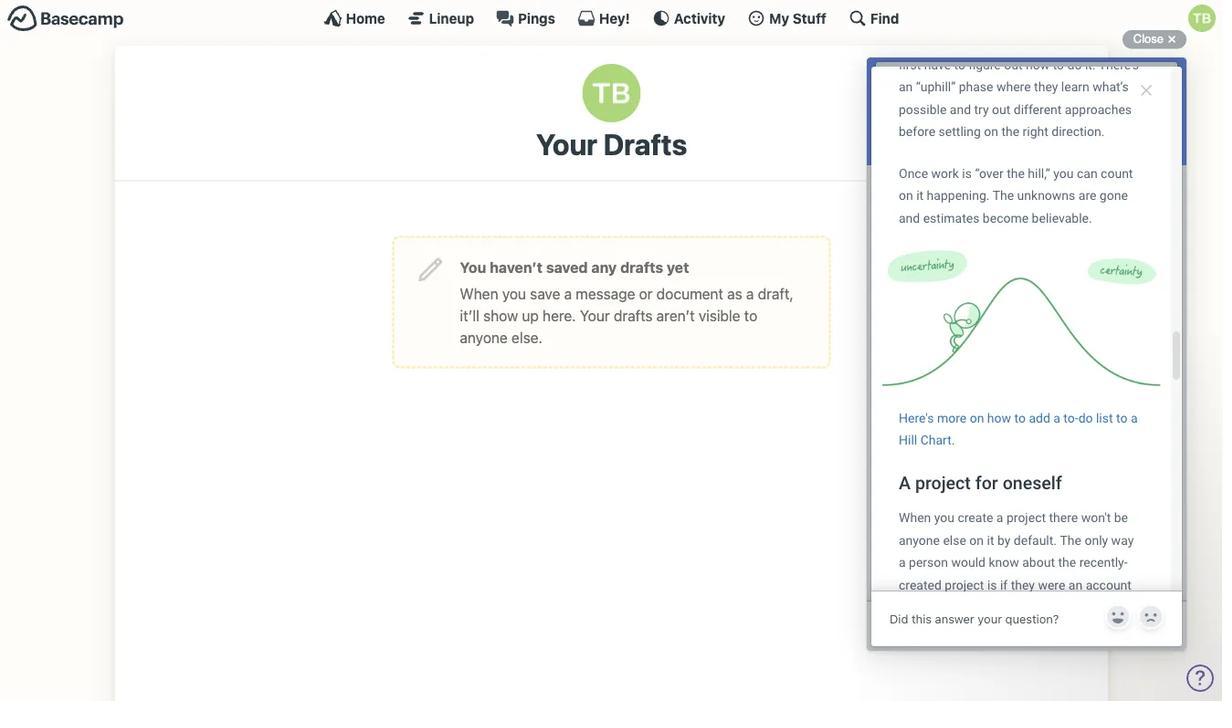 Task type: locate. For each thing, give the bounding box(es) containing it.
0 horizontal spatial a
[[564, 285, 572, 302]]

your down tim burton image
[[536, 127, 597, 162]]

you
[[460, 258, 486, 276]]

cross small image
[[1161, 28, 1183, 50]]

anyone
[[460, 329, 508, 346]]

my stuff
[[769, 10, 827, 26]]

pings button
[[496, 9, 555, 27]]

your inside you haven't saved any drafts yet when you save a message or document as a draft, it'll show up here. your drafts aren't visible to anyone else.
[[580, 307, 610, 324]]

any
[[591, 258, 617, 276]]

drafts up the or
[[620, 258, 663, 276]]

close button
[[1122, 28, 1187, 50]]

switch accounts image
[[7, 5, 124, 33]]

home link
[[324, 9, 385, 27]]

1 vertical spatial your
[[580, 307, 610, 324]]

else.
[[512, 329, 542, 346]]

when
[[460, 285, 498, 302]]

your
[[536, 127, 597, 162], [580, 307, 610, 324]]

document
[[657, 285, 724, 302]]

cross small image
[[1161, 28, 1183, 50]]

1 horizontal spatial a
[[746, 285, 754, 302]]

show
[[483, 307, 518, 324]]

drafts down the or
[[614, 307, 653, 324]]

up
[[522, 307, 539, 324]]

hey! button
[[577, 9, 630, 27]]

my
[[769, 10, 789, 26]]

lineup link
[[407, 9, 474, 27]]

a right the save
[[564, 285, 572, 302]]

stuff
[[793, 10, 827, 26]]

a right as
[[746, 285, 754, 302]]

visible
[[699, 307, 740, 324]]

your down message
[[580, 307, 610, 324]]

tim burton image
[[1188, 5, 1216, 32]]

activity
[[674, 10, 725, 26]]

draft,
[[758, 285, 794, 302]]

home
[[346, 10, 385, 26]]

haven't
[[490, 258, 543, 276]]

close
[[1133, 32, 1164, 46]]

a
[[564, 285, 572, 302], [746, 285, 754, 302]]

drafts
[[620, 258, 663, 276], [614, 307, 653, 324]]

save
[[530, 285, 560, 302]]

your drafts
[[536, 127, 687, 162]]



Task type: describe. For each thing, give the bounding box(es) containing it.
or
[[639, 285, 653, 302]]

activity link
[[652, 9, 725, 27]]

tim burton image
[[582, 64, 641, 122]]

drafts
[[603, 127, 687, 162]]

you
[[502, 285, 526, 302]]

message
[[576, 285, 635, 302]]

as
[[727, 285, 742, 302]]

to
[[744, 307, 758, 324]]

pings
[[518, 10, 555, 26]]

1 a from the left
[[564, 285, 572, 302]]

my stuff button
[[747, 9, 827, 27]]

saved
[[546, 258, 588, 276]]

0 vertical spatial your
[[536, 127, 597, 162]]

you haven't saved any drafts yet when you save a message or document as a draft, it'll show up here. your drafts aren't visible to anyone else.
[[460, 258, 794, 346]]

yet
[[667, 258, 689, 276]]

lineup
[[429, 10, 474, 26]]

hey!
[[599, 10, 630, 26]]

find
[[870, 10, 899, 26]]

main element
[[0, 0, 1223, 36]]

it'll
[[460, 307, 479, 324]]

1 vertical spatial drafts
[[614, 307, 653, 324]]

2 a from the left
[[746, 285, 754, 302]]

0 vertical spatial drafts
[[620, 258, 663, 276]]

aren't
[[657, 307, 695, 324]]

here.
[[543, 307, 576, 324]]

find button
[[849, 9, 899, 27]]



Task type: vqa. For each thing, say whether or not it's contained in the screenshot.
the Hey! popup button
yes



